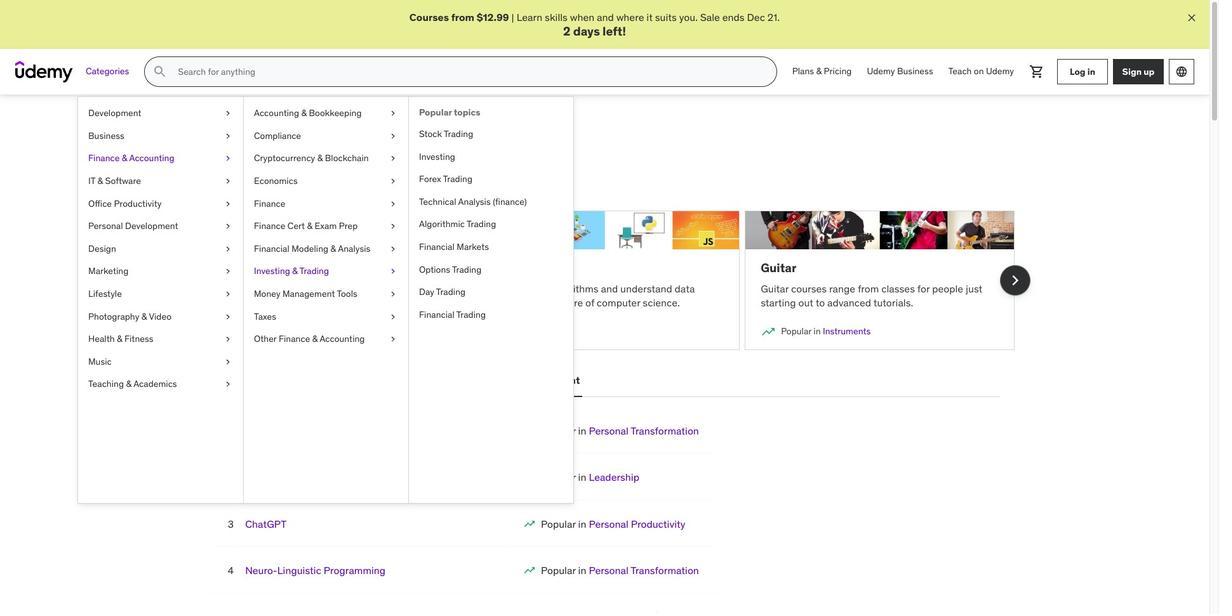 Task type: locate. For each thing, give the bounding box(es) containing it.
xsmall image inside accounting & bookkeeping link
[[388, 107, 398, 120]]

xsmall image inside the finance link
[[388, 198, 398, 210]]

1 transformation from the top
[[631, 425, 699, 438]]

0 vertical spatial popular in personal transformation
[[541, 425, 699, 438]]

& up probability
[[292, 266, 298, 277]]

1 horizontal spatial investing
[[419, 151, 455, 162]]

1 horizontal spatial popular in image
[[761, 324, 776, 340]]

neuro-linguistic programming link
[[245, 565, 386, 577]]

science.
[[643, 297, 680, 309]]

xsmall image inside "office productivity" link
[[223, 198, 233, 210]]

1 vertical spatial popular in image
[[523, 518, 536, 531]]

plans
[[792, 66, 814, 77]]

0 horizontal spatial skills
[[457, 162, 480, 174]]

completely
[[274, 162, 323, 174]]

xsmall image
[[388, 153, 398, 165], [223, 175, 233, 188], [388, 198, 398, 210], [388, 220, 398, 233], [223, 243, 233, 256], [223, 311, 233, 323], [388, 311, 398, 323], [388, 333, 398, 346], [223, 379, 233, 391]]

in down popular in leadership
[[578, 518, 586, 531]]

xsmall image for compliance
[[388, 130, 398, 142]]

accounting & bookkeeping
[[254, 107, 362, 119]]

in down popular in personal productivity
[[578, 565, 586, 577]]

xsmall image for finance & accounting
[[223, 153, 233, 165]]

2 horizontal spatial learn
[[517, 11, 542, 23]]

skills up 2
[[545, 11, 568, 23]]

& right cert
[[307, 220, 313, 232]]

trading down day trading link
[[456, 309, 486, 321]]

transformation for second personal transformation link from the top of the page
[[631, 565, 699, 577]]

2 popular in personal transformation from the top
[[541, 565, 699, 577]]

learn
[[517, 11, 542, 23], [195, 162, 220, 174], [486, 282, 512, 295]]

xsmall image inside finance cert & exam prep link
[[388, 220, 398, 233]]

0 horizontal spatial from
[[236, 297, 257, 309]]

trading for stock
[[444, 128, 473, 140]]

0 vertical spatial development
[[88, 107, 141, 119]]

1 vertical spatial popular in image
[[523, 565, 536, 577]]

academics
[[133, 379, 177, 390]]

0 vertical spatial accounting
[[254, 107, 299, 119]]

1 horizontal spatial accounting
[[254, 107, 299, 119]]

(finance)
[[493, 196, 527, 208]]

from left the $12.99
[[451, 11, 474, 23]]

0 horizontal spatial learn
[[195, 162, 220, 174]]

financial down "day trading"
[[419, 309, 455, 321]]

financial up options
[[419, 241, 455, 253]]

development
[[88, 107, 141, 119], [125, 220, 178, 232], [515, 374, 580, 387]]

xsmall image inside cryptocurrency & blockchain "link"
[[388, 153, 398, 165]]

2 horizontal spatial accounting
[[320, 333, 365, 345]]

xsmall image inside it & software link
[[223, 175, 233, 188]]

0 vertical spatial and
[[597, 11, 614, 23]]

1 horizontal spatial topics
[[454, 107, 480, 118]]

xsmall image for finance
[[388, 198, 398, 210]]

financial for financial modeling & analysis
[[254, 243, 290, 254]]

xsmall image for personal development
[[223, 220, 233, 233]]

2 udemy from the left
[[986, 66, 1014, 77]]

1 vertical spatial productivity
[[631, 518, 685, 531]]

left!
[[603, 24, 626, 39]]

2 guitar from the top
[[761, 282, 789, 295]]

popular in personal transformation
[[541, 425, 699, 438], [541, 565, 699, 577]]

xsmall image inside personal development link
[[223, 220, 233, 233]]

1 horizontal spatial udemy
[[986, 66, 1014, 77]]

0 horizontal spatial udemy
[[867, 66, 895, 77]]

just
[[966, 282, 983, 295]]

xsmall image inside economics link
[[388, 175, 398, 188]]

starting
[[761, 297, 796, 309]]

it & software link
[[78, 170, 243, 193]]

|
[[512, 11, 514, 23]]

1 vertical spatial personal transformation link
[[589, 565, 699, 577]]

learn right the |
[[517, 11, 542, 23]]

personal development link
[[78, 215, 243, 238]]

& up software
[[122, 153, 127, 164]]

1 vertical spatial guitar
[[761, 282, 789, 295]]

1 vertical spatial skills
[[457, 162, 480, 174]]

popular in image for popular in data & analytics
[[211, 324, 226, 340]]

investing up 'money'
[[254, 266, 290, 277]]

personal inside button
[[471, 374, 513, 387]]

udemy business link
[[860, 57, 941, 87]]

2 vertical spatial learn
[[486, 282, 512, 295]]

2 transformation from the top
[[631, 565, 699, 577]]

from up advanced
[[858, 282, 879, 295]]

sign up link
[[1113, 59, 1164, 85]]

1 vertical spatial personal development
[[471, 374, 580, 387]]

xsmall image inside health & fitness link
[[223, 333, 233, 346]]

trading down options trading
[[436, 286, 466, 298]]

2 vertical spatial accounting
[[320, 333, 365, 345]]

0 vertical spatial skills
[[545, 11, 568, 23]]

xsmall image for financial modeling & analysis
[[388, 243, 398, 256]]

& for bookkeeping
[[301, 107, 307, 119]]

1 horizontal spatial popular in image
[[523, 565, 536, 577]]

2 horizontal spatial from
[[858, 282, 879, 295]]

0 horizontal spatial investing
[[254, 266, 290, 277]]

1 horizontal spatial analysis
[[458, 196, 491, 208]]

0 vertical spatial guitar
[[761, 260, 797, 276]]

& for trading
[[292, 266, 298, 277]]

& right plans
[[816, 66, 822, 77]]

markets
[[457, 241, 489, 253]]

xsmall image for lifestyle
[[223, 288, 233, 301]]

popular and trending topics
[[195, 125, 406, 145]]

xsmall image for taxes
[[388, 311, 398, 323]]

& right teaching
[[126, 379, 132, 390]]

how
[[418, 282, 437, 295]]

xsmall image inside investing & trading link
[[388, 266, 398, 278]]

to up structures at left
[[514, 282, 523, 295]]

1 vertical spatial analysis
[[338, 243, 371, 254]]

2 vertical spatial development
[[515, 374, 580, 387]]

software
[[105, 175, 141, 187]]

data & analytics link
[[273, 326, 337, 337]]

and inside learn to build algorithms and understand data structures at the core of computer science.
[[601, 282, 618, 295]]

in
[[1088, 66, 1096, 77], [263, 326, 270, 337], [814, 326, 821, 337], [578, 425, 586, 438], [578, 471, 586, 484], [578, 518, 586, 531], [578, 565, 586, 577]]

guitar for guitar courses range from classes for people just starting out to advanced tutorials.
[[761, 282, 789, 295]]

personal development inside personal development link
[[88, 220, 178, 232]]

log in link
[[1057, 59, 1108, 85]]

and up cryptocurrency
[[259, 125, 288, 145]]

trading up probability
[[300, 266, 329, 277]]

xsmall image for photography & video
[[223, 311, 233, 323]]

personal development for personal development link
[[88, 220, 178, 232]]

development inside personal development button
[[515, 374, 580, 387]]

probability
[[277, 282, 325, 295]]

carousel element
[[195, 196, 1030, 366]]

& right health
[[117, 333, 122, 345]]

0 vertical spatial learn
[[517, 11, 542, 23]]

1 horizontal spatial learn
[[486, 282, 512, 295]]

udemy inside udemy business link
[[867, 66, 895, 77]]

learn left 'something'
[[195, 162, 220, 174]]

1 vertical spatial popular in personal transformation
[[541, 565, 699, 577]]

0 vertical spatial popular in image
[[761, 324, 776, 340]]

learn for learn something completely new or improve your existing skills
[[195, 162, 220, 174]]

& up popular and trending topics
[[301, 107, 307, 119]]

popular inside investing & trading element
[[419, 107, 452, 118]]

accounting down taxes link
[[320, 333, 365, 345]]

transformation
[[631, 425, 699, 438], [631, 565, 699, 577]]

1 popular in personal transformation from the top
[[541, 425, 699, 438]]

xsmall image inside development link
[[223, 107, 233, 120]]

topics up stock trading
[[454, 107, 480, 118]]

and up computer
[[601, 282, 618, 295]]

taxes link
[[244, 306, 408, 328]]

& left new
[[317, 153, 323, 164]]

1 vertical spatial and
[[259, 125, 288, 145]]

topics up improve
[[360, 125, 406, 145]]

0 horizontal spatial topics
[[360, 125, 406, 145]]

xsmall image inside compliance link
[[388, 130, 398, 142]]

learn inside courses from $12.99 | learn skills when and where it suits you. sale ends dec 21. 2 days left!
[[517, 11, 542, 23]]

lifestyle link
[[78, 283, 243, 306]]

xsmall image inside music link
[[223, 356, 233, 369]]

shopping cart with 0 items image
[[1029, 64, 1045, 80]]

xsmall image inside teaching & academics link
[[223, 379, 233, 391]]

topics
[[454, 107, 480, 118], [360, 125, 406, 145]]

learn inside learn to build algorithms and understand data structures at the core of computer science.
[[486, 282, 512, 295]]

trading down popular topics
[[444, 128, 473, 140]]

build
[[525, 282, 548, 295]]

submit search image
[[153, 64, 168, 80]]

guitar for guitar
[[761, 260, 797, 276]]

economics link
[[244, 170, 408, 193]]

to
[[327, 282, 337, 295], [439, 282, 448, 295], [514, 282, 523, 295], [816, 297, 825, 309]]

popular in image inside carousel element
[[761, 324, 776, 340]]

suits
[[655, 11, 677, 23]]

1 vertical spatial investing
[[254, 266, 290, 277]]

from down statistical
[[236, 297, 257, 309]]

computer
[[597, 297, 640, 309]]

financial up machine learning
[[254, 243, 290, 254]]

1 vertical spatial development
[[125, 220, 178, 232]]

0 vertical spatial personal development
[[88, 220, 178, 232]]

xsmall image for business
[[223, 130, 233, 142]]

accounting down business link
[[129, 153, 174, 164]]

udemy inside teach on udemy link
[[986, 66, 1014, 77]]

popular in image
[[211, 324, 226, 340], [523, 565, 536, 577]]

0 vertical spatial investing
[[419, 151, 455, 162]]

analysis down the prep
[[338, 243, 371, 254]]

0 vertical spatial from
[[451, 11, 474, 23]]

accounting up compliance
[[254, 107, 299, 119]]

choose a language image
[[1175, 66, 1188, 78]]

personal for second personal transformation link from the top of the page
[[589, 565, 629, 577]]

2 vertical spatial and
[[601, 282, 618, 295]]

categories button
[[78, 57, 137, 87]]

to inside learn to build algorithms and understand data structures at the core of computer science.
[[514, 282, 523, 295]]

business up finance & accounting
[[88, 130, 124, 141]]

xsmall image inside money management tools link
[[388, 288, 398, 301]]

forex trading
[[419, 173, 473, 185]]

popular in personal transformation down popular in personal productivity
[[541, 565, 699, 577]]

Search for anything text field
[[175, 61, 761, 83]]

pricing
[[824, 66, 852, 77]]

algorithmic trading
[[419, 219, 496, 230]]

0 vertical spatial transformation
[[631, 425, 699, 438]]

analysis down "forex trading" link
[[458, 196, 491, 208]]

sign up
[[1122, 66, 1155, 77]]

xsmall image for investing & trading
[[388, 266, 398, 278]]

0 vertical spatial analysis
[[458, 196, 491, 208]]

finance & accounting
[[88, 153, 174, 164]]

1 vertical spatial from
[[858, 282, 879, 295]]

3 cell from the top
[[541, 518, 685, 531]]

xsmall image inside taxes link
[[388, 311, 398, 323]]

2 cell from the top
[[541, 471, 639, 484]]

0 horizontal spatial personal development
[[88, 220, 178, 232]]

investing link
[[409, 146, 573, 168]]

and
[[597, 11, 614, 23], [259, 125, 288, 145], [601, 282, 618, 295]]

& right it
[[98, 175, 103, 187]]

compliance
[[254, 130, 301, 141]]

and up 'left!'
[[597, 11, 614, 23]]

personal transformation link up leadership link
[[589, 425, 699, 438]]

xsmall image inside financial modeling & analysis link
[[388, 243, 398, 256]]

2 vertical spatial from
[[236, 297, 257, 309]]

trading down the markets
[[452, 264, 482, 275]]

from inside use statistical probability to teach computers how to learn from data.
[[236, 297, 257, 309]]

improve
[[358, 162, 395, 174]]

$12.99
[[477, 11, 509, 23]]

machine
[[211, 260, 259, 276]]

1 horizontal spatial productivity
[[631, 518, 685, 531]]

1 guitar from the top
[[761, 260, 797, 276]]

1 udemy from the left
[[867, 66, 895, 77]]

skills
[[545, 11, 568, 23], [457, 162, 480, 174]]

cell
[[541, 425, 699, 438], [541, 471, 639, 484], [541, 518, 685, 531], [541, 565, 699, 577], [541, 611, 699, 615]]

0 horizontal spatial accounting
[[129, 153, 174, 164]]

financial
[[419, 241, 455, 253], [254, 243, 290, 254], [419, 309, 455, 321]]

& for video
[[141, 311, 147, 322]]

cryptocurrency & blockchain
[[254, 153, 369, 164]]

1 personal transformation link from the top
[[589, 425, 699, 438]]

0 horizontal spatial productivity
[[114, 198, 162, 209]]

popular in personal transformation for second personal transformation link from the top of the page
[[541, 565, 699, 577]]

0 horizontal spatial popular in image
[[211, 324, 226, 340]]

to right out
[[816, 297, 825, 309]]

4 cell from the top
[[541, 565, 699, 577]]

& for pricing
[[816, 66, 822, 77]]

the
[[546, 297, 561, 309]]

xsmall image inside photography & video link
[[223, 311, 233, 323]]

investing & trading element
[[408, 97, 573, 504]]

instruments
[[823, 326, 871, 337]]

investing down stock
[[419, 151, 455, 162]]

day trading
[[419, 286, 466, 298]]

new
[[326, 162, 344, 174]]

xsmall image
[[223, 107, 233, 120], [388, 107, 398, 120], [223, 130, 233, 142], [388, 130, 398, 142], [223, 153, 233, 165], [388, 175, 398, 188], [223, 198, 233, 210], [223, 220, 233, 233], [388, 243, 398, 256], [223, 266, 233, 278], [388, 266, 398, 278], [223, 288, 233, 301], [388, 288, 398, 301], [223, 333, 233, 346], [223, 356, 233, 369]]

office productivity
[[88, 198, 162, 209]]

plans & pricing link
[[785, 57, 860, 87]]

popular in personal transformation for second personal transformation link from the bottom of the page
[[541, 425, 699, 438]]

0 vertical spatial productivity
[[114, 198, 162, 209]]

1 vertical spatial transformation
[[631, 565, 699, 577]]

1 horizontal spatial from
[[451, 11, 474, 23]]

and inside courses from $12.99 | learn skills when and where it suits you. sale ends dec 21. 2 days left!
[[597, 11, 614, 23]]

guitar inside guitar courses range from classes for people just starting out to advanced tutorials.
[[761, 282, 789, 295]]

learn
[[211, 297, 233, 309]]

popular in leadership
[[541, 471, 639, 484]]

days
[[573, 24, 600, 39]]

1 horizontal spatial skills
[[545, 11, 568, 23]]

popular in image
[[761, 324, 776, 340], [523, 518, 536, 531]]

investing for investing
[[419, 151, 455, 162]]

xsmall image inside other finance & accounting link
[[388, 333, 398, 346]]

5 cell from the top
[[541, 611, 699, 615]]

development inside personal development link
[[125, 220, 178, 232]]

xsmall image inside design link
[[223, 243, 233, 256]]

1 horizontal spatial business
[[897, 66, 933, 77]]

trading up the technical analysis (finance)
[[443, 173, 473, 185]]

economics
[[254, 175, 298, 187]]

0 horizontal spatial analysis
[[338, 243, 371, 254]]

xsmall image for economics
[[388, 175, 398, 188]]

personal productivity link
[[589, 518, 685, 531]]

personal development inside personal development button
[[471, 374, 580, 387]]

0 horizontal spatial popular in image
[[523, 518, 536, 531]]

xsmall image inside lifestyle link
[[223, 288, 233, 301]]

& for blockchain
[[317, 153, 323, 164]]

xsmall image for development
[[223, 107, 233, 120]]

xsmall image for design
[[223, 243, 233, 256]]

personal transformation link down the personal productivity link
[[589, 565, 699, 577]]

0 vertical spatial personal transformation link
[[589, 425, 699, 438]]

skills right existing
[[457, 162, 480, 174]]

& for academics
[[126, 379, 132, 390]]

0 vertical spatial popular in image
[[211, 324, 226, 340]]

on
[[974, 66, 984, 77]]

finance cert & exam prep
[[254, 220, 358, 232]]

xsmall image inside business link
[[223, 130, 233, 142]]

1 vertical spatial business
[[88, 130, 124, 141]]

compliance link
[[244, 125, 408, 148]]

fitness
[[124, 333, 153, 345]]

up
[[1144, 66, 1155, 77]]

xsmall image inside marketing link
[[223, 266, 233, 278]]

popular in personal transformation up leadership
[[541, 425, 699, 438]]

trading down the technical analysis (finance)
[[467, 219, 496, 230]]

video
[[149, 311, 171, 322]]

analysis inside investing & trading element
[[458, 196, 491, 208]]

& left video
[[141, 311, 147, 322]]

range
[[829, 282, 855, 295]]

transformation for second personal transformation link from the bottom of the page
[[631, 425, 699, 438]]

udemy right pricing
[[867, 66, 895, 77]]

photography
[[88, 311, 139, 322]]

0 vertical spatial topics
[[454, 107, 480, 118]]

teaching
[[88, 379, 124, 390]]

plans & pricing
[[792, 66, 852, 77]]

& down finance cert & exam prep link
[[331, 243, 336, 254]]

xsmall image for teaching & academics
[[223, 379, 233, 391]]

leadership link
[[589, 471, 639, 484]]

learn up structures at left
[[486, 282, 512, 295]]

business left teach
[[897, 66, 933, 77]]

popular
[[419, 107, 452, 118], [195, 125, 256, 145], [231, 326, 261, 337], [781, 326, 812, 337], [541, 425, 576, 438], [541, 471, 576, 484], [541, 518, 576, 531], [541, 565, 576, 577]]

to inside guitar courses range from classes for people just starting out to advanced tutorials.
[[816, 297, 825, 309]]

1 horizontal spatial personal development
[[471, 374, 580, 387]]

1 vertical spatial learn
[[195, 162, 220, 174]]

udemy right on
[[986, 66, 1014, 77]]

xsmall image inside finance & accounting link
[[223, 153, 233, 165]]

xsmall image for other finance & accounting
[[388, 333, 398, 346]]

& right data
[[294, 326, 299, 337]]

personal development for personal development button
[[471, 374, 580, 387]]

udemy
[[867, 66, 895, 77], [986, 66, 1014, 77]]



Task type: vqa. For each thing, say whether or not it's contained in the screenshot.
the Day
yes



Task type: describe. For each thing, give the bounding box(es) containing it.
out
[[799, 297, 814, 309]]

finance for finance & accounting
[[88, 153, 120, 164]]

& for fitness
[[117, 333, 122, 345]]

1 cell from the top
[[541, 425, 699, 438]]

other
[[254, 333, 277, 345]]

stock trading
[[419, 128, 473, 140]]

finance for finance
[[254, 198, 285, 209]]

forex
[[419, 173, 441, 185]]

in right log
[[1088, 66, 1096, 77]]

2
[[563, 24, 571, 39]]

& for accounting
[[122, 153, 127, 164]]

0 horizontal spatial business
[[88, 130, 124, 141]]

algorithmic trading link
[[409, 214, 573, 236]]

trading for day
[[436, 286, 466, 298]]

teach
[[949, 66, 972, 77]]

investing for investing & trading
[[254, 266, 290, 277]]

leadership
[[589, 471, 639, 484]]

structures
[[486, 297, 532, 309]]

teach on udemy link
[[941, 57, 1022, 87]]

trading for options
[[452, 264, 482, 275]]

chatgpt link
[[245, 518, 287, 531]]

financial modeling & analysis
[[254, 243, 371, 254]]

your
[[397, 162, 417, 174]]

popular for leadership link
[[541, 471, 576, 484]]

it & software
[[88, 175, 141, 187]]

xsmall image for music
[[223, 356, 233, 369]]

popular for second personal transformation link from the bottom of the page
[[541, 425, 576, 438]]

development inside development link
[[88, 107, 141, 119]]

3
[[228, 518, 234, 531]]

xsmall image for finance cert & exam prep
[[388, 220, 398, 233]]

financial for financial trading
[[419, 309, 455, 321]]

1 vertical spatial topics
[[360, 125, 406, 145]]

bookkeeping
[[309, 107, 362, 119]]

data
[[273, 326, 291, 337]]

financial for financial markets
[[419, 241, 455, 253]]

log in
[[1070, 66, 1096, 77]]

popular in image for popular in instruments
[[761, 324, 776, 340]]

from inside guitar courses range from classes for people just starting out to advanced tutorials.
[[858, 282, 879, 295]]

music link
[[78, 351, 243, 374]]

taxes
[[254, 311, 276, 322]]

financial trading
[[419, 309, 486, 321]]

xsmall image for marketing
[[223, 266, 233, 278]]

sale
[[700, 11, 720, 23]]

lifestyle
[[88, 288, 122, 300]]

2 personal transformation link from the top
[[589, 565, 699, 577]]

data.
[[259, 297, 282, 309]]

to right how
[[439, 282, 448, 295]]

stock
[[419, 128, 442, 140]]

xsmall image for accounting & bookkeeping
[[388, 107, 398, 120]]

tools
[[337, 288, 357, 300]]

development link
[[78, 102, 243, 125]]

something
[[223, 162, 271, 174]]

ends
[[723, 11, 745, 23]]

popular in personal productivity
[[541, 518, 685, 531]]

development for personal development link
[[125, 220, 178, 232]]

you.
[[679, 11, 698, 23]]

day trading link
[[409, 281, 573, 304]]

business link
[[78, 125, 243, 148]]

advanced
[[828, 297, 871, 309]]

dec
[[747, 11, 765, 23]]

next image
[[1005, 271, 1025, 291]]

money
[[254, 288, 280, 300]]

options trading
[[419, 264, 482, 275]]

personal for second personal transformation link from the bottom of the page
[[589, 425, 629, 438]]

& down taxes link
[[312, 333, 318, 345]]

4
[[228, 565, 234, 577]]

trading for algorithmic
[[467, 219, 496, 230]]

it
[[647, 11, 653, 23]]

0 vertical spatial business
[[897, 66, 933, 77]]

design link
[[78, 238, 243, 261]]

in left the instruments link
[[814, 326, 821, 337]]

teaching & academics
[[88, 379, 177, 390]]

guitar courses range from classes for people just starting out to advanced tutorials.
[[761, 282, 983, 309]]

use statistical probability to teach computers how to learn from data.
[[211, 282, 448, 309]]

financial markets link
[[409, 236, 573, 259]]

xsmall image for cryptocurrency & blockchain
[[388, 153, 398, 165]]

data
[[675, 282, 695, 295]]

development for personal development button
[[515, 374, 580, 387]]

trading for financial
[[456, 309, 486, 321]]

financial trading link
[[409, 304, 573, 327]]

stock trading link
[[409, 123, 573, 146]]

xsmall image for it & software
[[223, 175, 233, 188]]

udemy image
[[15, 61, 73, 83]]

or
[[347, 162, 356, 174]]

to left tools
[[327, 282, 337, 295]]

technical analysis (finance) link
[[409, 191, 573, 214]]

teaching & academics link
[[78, 374, 243, 396]]

in up popular in leadership
[[578, 425, 586, 438]]

popular topics
[[419, 107, 480, 118]]

personal development button
[[468, 366, 583, 396]]

understand
[[620, 282, 672, 295]]

close image
[[1186, 11, 1198, 24]]

tutorials.
[[874, 297, 913, 309]]

& for software
[[98, 175, 103, 187]]

prep
[[339, 220, 358, 232]]

1 vertical spatial accounting
[[129, 153, 174, 164]]

health & fitness link
[[78, 328, 243, 351]]

trading for forex
[[443, 173, 473, 185]]

in down taxes
[[263, 326, 270, 337]]

from inside courses from $12.99 | learn skills when and where it suits you. sale ends dec 21. 2 days left!
[[451, 11, 474, 23]]

cert
[[288, 220, 305, 232]]

popular for data & analytics link
[[231, 326, 261, 337]]

exam
[[315, 220, 337, 232]]

xsmall image for money management tools
[[388, 288, 398, 301]]

popular for second personal transformation link from the top of the page
[[541, 565, 576, 577]]

people
[[932, 282, 963, 295]]

21.
[[768, 11, 780, 23]]

in left leadership
[[578, 471, 586, 484]]

programming
[[324, 565, 386, 577]]

forex trading link
[[409, 168, 573, 191]]

technical
[[419, 196, 456, 208]]

sign
[[1122, 66, 1142, 77]]

popular in image for popular in personal productivity
[[523, 518, 536, 531]]

popular in instruments
[[781, 326, 871, 337]]

machine learning
[[211, 260, 312, 276]]

bestselling
[[212, 374, 267, 387]]

marketing
[[88, 266, 129, 277]]

topics inside investing & trading element
[[454, 107, 480, 118]]

xsmall image for office productivity
[[223, 198, 233, 210]]

health & fitness
[[88, 333, 153, 345]]

money management tools link
[[244, 283, 408, 306]]

popular for the instruments link
[[781, 326, 812, 337]]

finance for finance cert & exam prep
[[254, 220, 285, 232]]

courses
[[410, 11, 449, 23]]

use
[[211, 282, 228, 295]]

learn for learn to build algorithms and understand data structures at the core of computer science.
[[486, 282, 512, 295]]

modeling
[[292, 243, 328, 254]]

popular in image for popular in personal transformation
[[523, 565, 536, 577]]

office productivity link
[[78, 193, 243, 215]]

skills inside courses from $12.99 | learn skills when and where it suits you. sale ends dec 21. 2 days left!
[[545, 11, 568, 23]]

options
[[419, 264, 450, 275]]

xsmall image for health & fitness
[[223, 333, 233, 346]]

teach on udemy
[[949, 66, 1014, 77]]

popular in data & analytics
[[231, 326, 337, 337]]

popular for the personal productivity link
[[541, 518, 576, 531]]

& inside carousel element
[[294, 326, 299, 337]]

personal for the personal productivity link
[[589, 518, 629, 531]]

trending
[[291, 125, 357, 145]]



